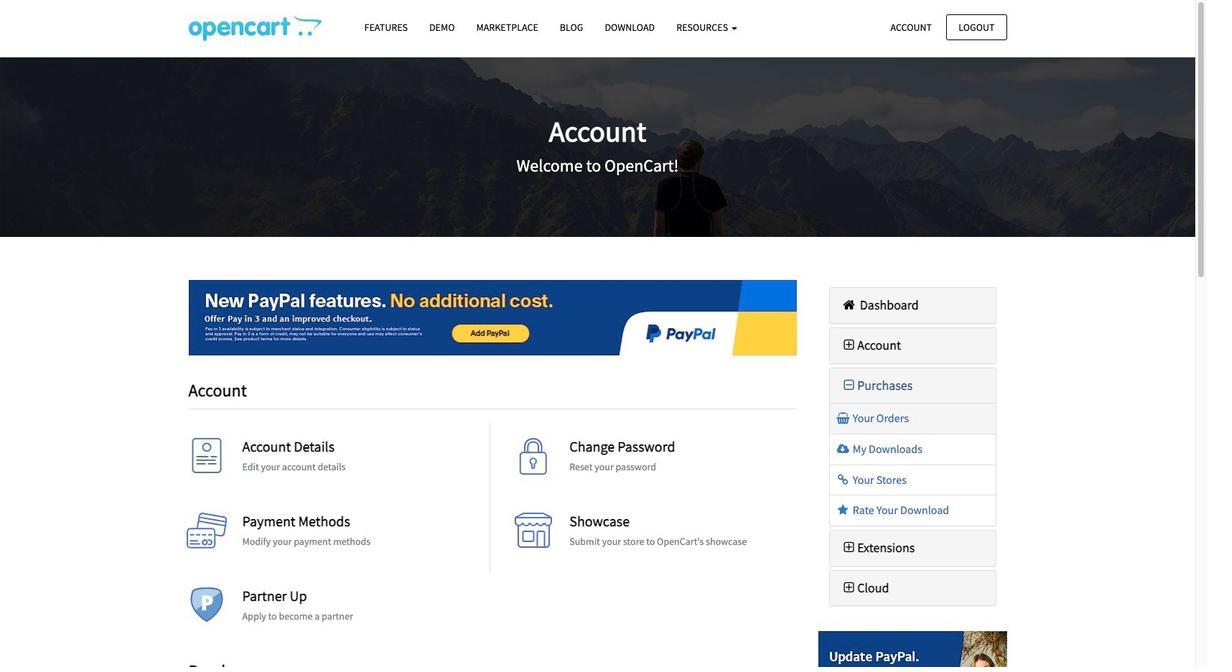Task type: locate. For each thing, give the bounding box(es) containing it.
star image
[[836, 504, 851, 516]]

1 vertical spatial paypal image
[[819, 632, 1008, 667]]

0 vertical spatial paypal image
[[189, 280, 797, 356]]

apply to become a partner image
[[185, 587, 228, 630]]

plus square o image
[[841, 582, 858, 595]]

plus square o image
[[841, 542, 858, 554]]

home image
[[841, 299, 858, 312]]

change password image
[[512, 438, 555, 481]]

paypal image
[[189, 280, 797, 356], [819, 632, 1008, 667]]

0 horizontal spatial paypal image
[[189, 280, 797, 356]]

payment methods image
[[185, 513, 228, 556]]



Task type: vqa. For each thing, say whether or not it's contained in the screenshot.
first name text box
no



Task type: describe. For each thing, give the bounding box(es) containing it.
fw image
[[841, 379, 858, 392]]

cloud download image
[[836, 443, 851, 455]]

showcase image
[[512, 513, 555, 556]]

link image
[[836, 474, 851, 485]]

opencart - your account image
[[189, 15, 321, 41]]

1 horizontal spatial paypal image
[[819, 632, 1008, 667]]

account image
[[185, 438, 228, 481]]

shopping basket image
[[836, 413, 851, 424]]



